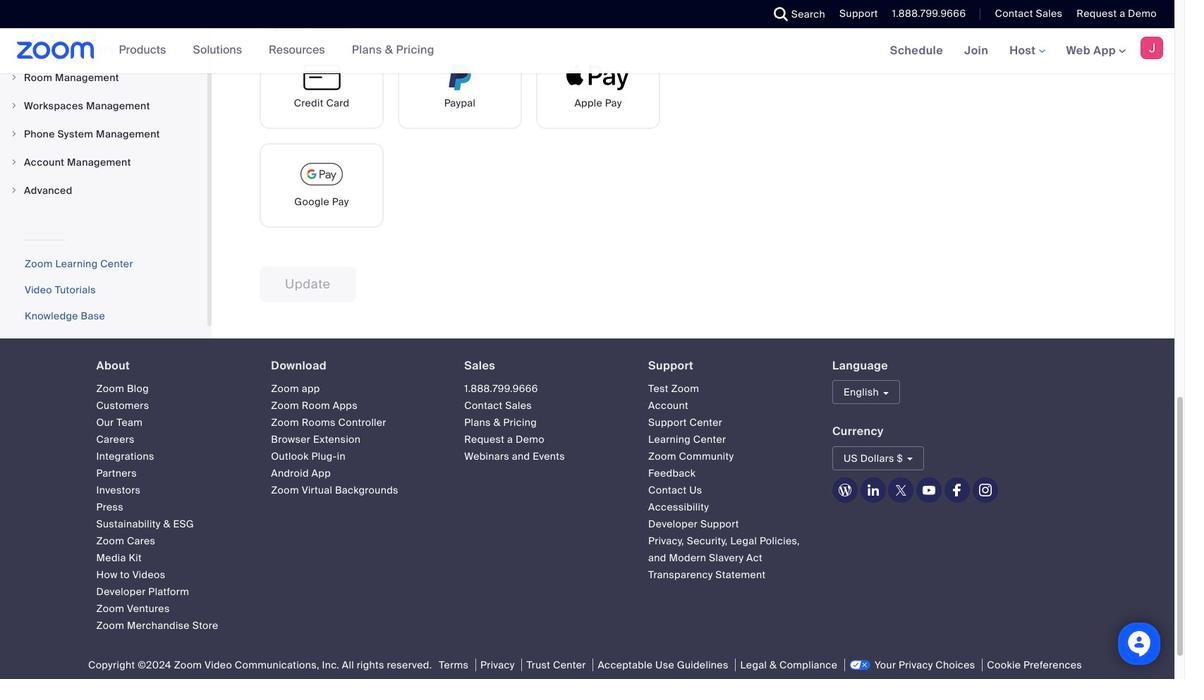Task type: vqa. For each thing, say whether or not it's contained in the screenshot.
Star this whiteboard icon
no



Task type: describe. For each thing, give the bounding box(es) containing it.
zoom logo image
[[17, 42, 94, 59]]

admin menu menu
[[0, 0, 207, 205]]

product information navigation
[[108, 28, 445, 73]]

5 menu item from the top
[[0, 177, 207, 204]]

right image for fifth menu item from the top of the admin menu menu
[[10, 186, 18, 195]]

profile picture image
[[1141, 37, 1164, 59]]

1 menu item from the top
[[0, 64, 207, 91]]

2 menu item from the top
[[0, 92, 207, 119]]



Task type: locate. For each thing, give the bounding box(es) containing it.
1 right image from the top
[[10, 73, 18, 82]]

right image for second menu item from the bottom
[[10, 158, 18, 166]]

1 vertical spatial right image
[[10, 186, 18, 195]]

3 heading from the left
[[465, 360, 623, 372]]

2 vertical spatial right image
[[10, 130, 18, 138]]

right image for 1st menu item from the top of the admin menu menu
[[10, 73, 18, 82]]

right image
[[10, 158, 18, 166], [10, 186, 18, 195]]

3 right image from the top
[[10, 130, 18, 138]]

meetings navigation
[[880, 28, 1175, 74]]

0 vertical spatial right image
[[10, 158, 18, 166]]

heading
[[96, 360, 246, 372], [271, 360, 439, 372], [465, 360, 623, 372], [649, 360, 807, 372]]

1 heading from the left
[[96, 360, 246, 372]]

right image for 3rd menu item from the top
[[10, 130, 18, 138]]

0 vertical spatial right image
[[10, 73, 18, 82]]

banner
[[0, 28, 1175, 74]]

4 heading from the left
[[649, 360, 807, 372]]

2 right image from the top
[[10, 186, 18, 195]]

2 heading from the left
[[271, 360, 439, 372]]

1 right image from the top
[[10, 158, 18, 166]]

4 menu item from the top
[[0, 149, 207, 176]]

right image for 4th menu item from the bottom of the admin menu menu
[[10, 101, 18, 110]]

3 menu item from the top
[[0, 121, 207, 147]]

right image
[[10, 73, 18, 82], [10, 101, 18, 110], [10, 130, 18, 138]]

2 right image from the top
[[10, 101, 18, 110]]

1 vertical spatial right image
[[10, 101, 18, 110]]

menu item
[[0, 64, 207, 91], [0, 92, 207, 119], [0, 121, 207, 147], [0, 149, 207, 176], [0, 177, 207, 204]]



